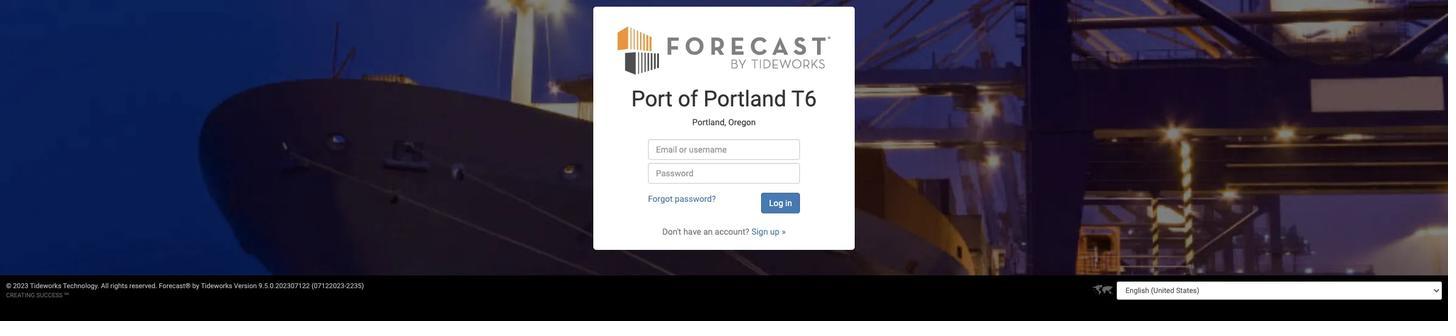 Task type: describe. For each thing, give the bounding box(es) containing it.
an
[[704, 227, 713, 237]]

2235)
[[346, 282, 364, 290]]

all
[[101, 282, 109, 290]]

technology.
[[63, 282, 99, 290]]

don't
[[663, 227, 682, 237]]

2 tideworks from the left
[[201, 282, 232, 290]]

of
[[678, 86, 698, 112]]

forecast® by tideworks image
[[618, 25, 831, 76]]

in
[[786, 198, 793, 208]]

(07122023-
[[312, 282, 346, 290]]

up
[[771, 227, 780, 237]]

»
[[782, 227, 786, 237]]

℠
[[64, 292, 69, 299]]

portland,
[[693, 117, 727, 127]]

creating
[[6, 292, 35, 299]]

Email or username text field
[[648, 139, 800, 160]]

© 2023 tideworks technology. all rights reserved. forecast® by tideworks version 9.5.0.202307122 (07122023-2235) creating success ℠
[[6, 282, 364, 299]]

version
[[234, 282, 257, 290]]

9.5.0.202307122
[[259, 282, 310, 290]]

sign
[[752, 227, 768, 237]]

forgot
[[648, 194, 673, 204]]

portland
[[704, 86, 787, 112]]

port of portland t6 portland, oregon
[[632, 86, 817, 127]]

password?
[[675, 194, 716, 204]]

log
[[769, 198, 784, 208]]

don't have an account? sign up »
[[663, 227, 786, 237]]



Task type: locate. For each thing, give the bounding box(es) containing it.
forecast®
[[159, 282, 191, 290]]

©
[[6, 282, 11, 290]]

forgot password? link
[[648, 194, 716, 204]]

Password password field
[[648, 163, 800, 184]]

t6
[[792, 86, 817, 112]]

success
[[36, 292, 63, 299]]

1 horizontal spatial tideworks
[[201, 282, 232, 290]]

log in button
[[762, 193, 800, 214]]

reserved.
[[129, 282, 157, 290]]

tideworks
[[30, 282, 61, 290], [201, 282, 232, 290]]

tideworks up success
[[30, 282, 61, 290]]

tideworks right by
[[201, 282, 232, 290]]

2023
[[13, 282, 28, 290]]

by
[[192, 282, 199, 290]]

sign up » link
[[752, 227, 786, 237]]

forgot password? log in
[[648, 194, 793, 208]]

account?
[[715, 227, 750, 237]]

rights
[[110, 282, 128, 290]]

oregon
[[729, 117, 756, 127]]

0 horizontal spatial tideworks
[[30, 282, 61, 290]]

port
[[632, 86, 673, 112]]

1 tideworks from the left
[[30, 282, 61, 290]]

have
[[684, 227, 702, 237]]



